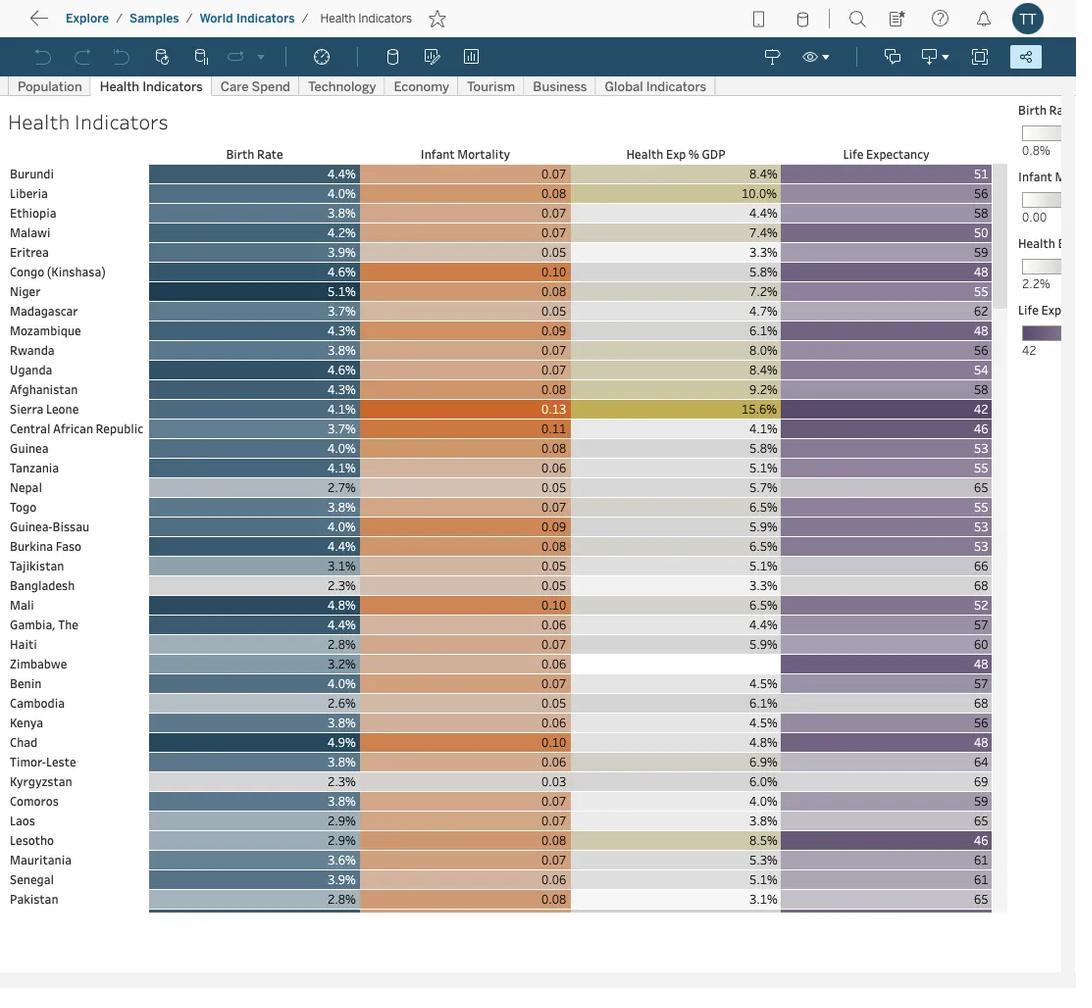 Task type: vqa. For each thing, say whether or not it's contained in the screenshot.
Samples link
yes



Task type: describe. For each thing, give the bounding box(es) containing it.
world
[[200, 11, 233, 26]]

samples link
[[128, 10, 180, 26]]

health
[[320, 11, 356, 26]]

1 / from the left
[[116, 11, 123, 26]]

skip to content
[[51, 15, 169, 34]]

3 / from the left
[[302, 11, 308, 26]]

world indicators link
[[199, 10, 296, 26]]

explore / samples / world indicators /
[[66, 11, 308, 26]]

explore
[[66, 11, 109, 26]]

skip
[[51, 15, 84, 34]]



Task type: locate. For each thing, give the bounding box(es) containing it.
health indicators
[[320, 11, 412, 26]]

samples
[[129, 11, 179, 26]]

2 indicators from the left
[[358, 11, 412, 26]]

indicators right health
[[358, 11, 412, 26]]

2 horizontal spatial /
[[302, 11, 308, 26]]

indicators right 'world'
[[236, 11, 295, 26]]

0 horizontal spatial /
[[116, 11, 123, 26]]

1 horizontal spatial indicators
[[358, 11, 412, 26]]

skip to content link
[[47, 11, 200, 38]]

health indicators element
[[314, 11, 418, 26]]

to
[[88, 15, 104, 34]]

content
[[108, 15, 169, 34]]

/ left 'world'
[[186, 11, 193, 26]]

0 horizontal spatial indicators
[[236, 11, 295, 26]]

explore link
[[65, 10, 110, 26]]

indicators
[[236, 11, 295, 26], [358, 11, 412, 26]]

/
[[116, 11, 123, 26], [186, 11, 193, 26], [302, 11, 308, 26]]

2 / from the left
[[186, 11, 193, 26]]

1 indicators from the left
[[236, 11, 295, 26]]

/ right to
[[116, 11, 123, 26]]

1 horizontal spatial /
[[186, 11, 193, 26]]

/ left health
[[302, 11, 308, 26]]



